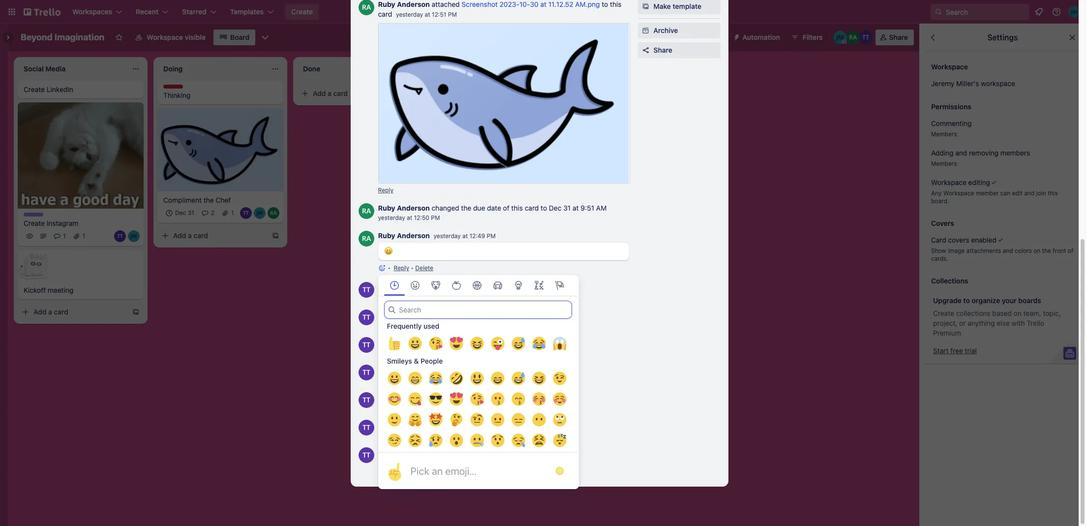 Task type: locate. For each thing, give the bounding box(es) containing it.
1 horizontal spatial reply link
[[394, 264, 409, 272]]

anderson inside the ruby anderson changed the due date of this card to dec 31 at 9:51 am yesterday at 12:50 pm
[[397, 204, 430, 212]]

1 vertical spatial yesterday at 9:52 am link
[[378, 431, 438, 438]]

7 terry from the top
[[378, 448, 396, 456]]

yesterday at 9:52 am link up set
[[378, 403, 438, 411]]

this inside the ruby anderson changed the due date of this card to dec 31 at 9:51 am yesterday at 12:50 pm
[[511, 204, 523, 212]]

31 inside the ruby anderson changed the due date of this card to dec 31 at 9:51 am yesterday at 12:50 pm
[[564, 204, 571, 212]]

dec inside the ruby anderson changed the due date of this card to dec 31 at 9:51 am yesterday at 12:50 pm
[[549, 204, 562, 212]]

1 marked from the top
[[420, 338, 444, 346]]

yesterday
[[396, 11, 423, 18], [378, 214, 405, 222], [434, 232, 461, 240], [378, 293, 405, 300], [378, 321, 405, 328], [378, 348, 405, 355], [378, 376, 405, 383], [378, 403, 405, 411], [378, 431, 405, 438], [378, 458, 405, 466]]

start free trial
[[933, 346, 977, 355]]

make template
[[654, 2, 702, 10]]

4 terry from the top
[[378, 365, 396, 374]]

on right colors
[[1034, 247, 1041, 254]]

board.
[[932, 197, 949, 205]]

at inside terry turtle marked the due date incomplete yesterday at 9:53 am
[[407, 348, 412, 355]]

0 horizontal spatial add a card button
[[18, 304, 128, 320]]

1 vertical spatial on
[[1014, 309, 1022, 317]]

4 turtle from the top
[[398, 365, 418, 374]]

the up the terry turtle set this card to be due dec 1 at 9:51 am yesterday at 9:52 am at the bottom of the page
[[445, 393, 456, 401]]

1 horizontal spatial pm
[[448, 11, 457, 18]]

jeremy miller (jeremymiller198) image
[[1069, 6, 1081, 18], [833, 31, 847, 44], [254, 207, 266, 219], [128, 230, 140, 242]]

the inside terry turtle marked the due date complete yesterday at 9:52 am
[[445, 393, 456, 401]]

1 vertical spatial marked
[[420, 393, 444, 401]]

terry turtle (terryturtle) image
[[240, 207, 252, 219], [114, 230, 126, 242], [358, 282, 374, 298], [358, 392, 374, 408], [358, 420, 374, 436], [358, 447, 374, 463]]

ups
[[708, 33, 721, 41]]

1 horizontal spatial create from template… image
[[411, 90, 419, 97]]

0 horizontal spatial sm image
[[641, 1, 651, 11]]

the for changed the due date of this card to dec 31 at 9:51 am
[[461, 204, 472, 212]]

archive link
[[638, 23, 721, 38]]

0 vertical spatial of
[[503, 204, 510, 212]]

filters
[[803, 33, 823, 41]]

yesterday at 9:53 am link
[[378, 348, 438, 355], [378, 376, 438, 383]]

workspace inside any workspace member can edit and join this board.
[[944, 189, 975, 197]]

1 vertical spatial 9:51
[[520, 420, 534, 429]]

to inside upgrade to organize your boards create collections based on team, topic, project, or anything else with trello premium
[[964, 296, 970, 305]]

1 horizontal spatial add a card
[[173, 231, 208, 239]]

9:54 down the delete link
[[414, 293, 427, 300]]

date inside terry turtle marked the due date incomplete yesterday at 9:53 am
[[471, 338, 485, 346]]

11.12.52
[[549, 0, 574, 8]]

0 horizontal spatial jeremy
[[442, 310, 467, 319]]

0 horizontal spatial share
[[654, 46, 673, 54]]

2 horizontal spatial dec
[[549, 204, 562, 212]]

0 vertical spatial pm
[[448, 11, 457, 18]]

the inside terry turtle marked the due date incomplete yesterday at 9:53 am
[[445, 338, 456, 346]]

a for the left add a card button
[[48, 308, 52, 316]]

this
[[610, 0, 622, 8], [1048, 189, 1058, 197], [511, 204, 523, 212], [504, 283, 515, 291], [498, 310, 509, 319], [441, 365, 452, 374], [431, 420, 443, 429], [442, 448, 453, 456]]

yesterday at 9:54 am link up terry turtle marked the due date incomplete yesterday at 9:53 am
[[378, 321, 438, 328]]

2 vertical spatial add a card button
[[18, 304, 128, 320]]

sm image inside automation button
[[729, 30, 743, 43]]

a for right add a card button
[[328, 89, 332, 97]]

terry turtle (terryturtle) image for card
[[358, 310, 374, 325]]

10-
[[520, 0, 530, 8]]

2 marked from the top
[[420, 393, 444, 401]]

yesterday inside terry turtle added jeremy miller to this card yesterday at 9:54 am
[[378, 321, 405, 328]]

marked
[[420, 338, 444, 346], [420, 393, 444, 401]]

to this card
[[378, 0, 622, 18]]

marked inside terry turtle marked the due date complete yesterday at 9:52 am
[[420, 393, 444, 401]]

yesterday at 9:53 am link up terry turtle joined this card yesterday at 9:53 am
[[378, 348, 438, 355]]

3 added from the top
[[420, 448, 440, 456]]

archive
[[654, 26, 678, 34]]

0 vertical spatial yesterday at 9:53 am link
[[378, 348, 438, 355]]

due up 12:49
[[473, 204, 485, 212]]

added inside terry turtle added ruby anderson to this card yesterday at 9:54 am
[[420, 283, 440, 291]]

terry for terry turtle joined this card yesterday at 9:53 am
[[378, 365, 396, 374]]

2 9:54 from the top
[[414, 321, 427, 328]]

1 vertical spatial sm image
[[729, 30, 743, 43]]

0 vertical spatial and
[[956, 149, 968, 157]]

project,
[[933, 319, 958, 327]]

1 horizontal spatial 31
[[564, 204, 571, 212]]

doing
[[479, 448, 498, 456]]

due inside the ruby anderson changed the due date of this card to dec 31 at 9:51 am yesterday at 12:50 pm
[[473, 204, 485, 212]]

terry turtle added this card to doing yesterday at 9:51 am
[[378, 448, 498, 466]]

0 horizontal spatial 9:51
[[414, 458, 426, 466]]

1 vertical spatial 9:53
[[414, 376, 427, 383]]

yesterday at 9:51 am link
[[378, 458, 437, 466]]

workspace
[[147, 33, 183, 41], [932, 62, 968, 71], [932, 178, 967, 186], [944, 189, 975, 197]]

0 vertical spatial members
[[932, 130, 957, 138]]

0 vertical spatial share
[[890, 33, 908, 41]]

pm right 12:49
[[487, 232, 496, 240]]

1 vertical spatial reply link
[[394, 264, 409, 272]]

0 vertical spatial reply
[[378, 187, 394, 194]]

anderson up search 'search box'
[[461, 283, 493, 291]]

and
[[956, 149, 968, 157], [1025, 189, 1035, 197], [1003, 247, 1014, 254]]

1 vertical spatial a
[[188, 231, 192, 239]]

the for marked the due date complete
[[445, 393, 456, 401]]

9:52 inside terry turtle marked the due date complete yesterday at 9:52 am
[[414, 403, 427, 411]]

the for marked the due date incomplete
[[445, 338, 456, 346]]

2 vertical spatial and
[[1003, 247, 1014, 254]]

1 9:54 from the top
[[414, 293, 427, 300]]

workspace up miller's
[[932, 62, 968, 71]]

terry inside terry turtle joined this card yesterday at 9:53 am
[[378, 365, 396, 374]]

3 terry from the top
[[378, 338, 396, 346]]

1 vertical spatial yesterday at 9:54 am link
[[378, 321, 438, 328]]

0 horizontal spatial on
[[1014, 309, 1022, 317]]

1 horizontal spatial of
[[1068, 247, 1074, 254]]

due inside terry turtle marked the due date incomplete yesterday at 9:53 am
[[458, 338, 469, 346]]

terry turtle joined this card yesterday at 9:53 am
[[378, 365, 468, 383]]

2 yesterday at 9:54 am link from the top
[[378, 321, 438, 328]]

date
[[487, 204, 501, 212], [471, 338, 485, 346], [471, 393, 485, 401]]

members down adding
[[932, 160, 957, 167]]

board link
[[214, 30, 256, 45]]

to inside terry turtle added this card to doing yesterday at 9:51 am
[[471, 448, 478, 456]]

1 yesterday at 9:53 am link from the top
[[378, 348, 438, 355]]

turtle for terry turtle joined this card yesterday at 9:53 am
[[398, 365, 418, 374]]

2 9:53 from the top
[[414, 376, 427, 383]]

of inside show image attachments and colors on the front of cards.
[[1068, 247, 1074, 254]]

reply link up yesterday at 12:50 pm link
[[378, 187, 394, 194]]

marked up joined on the bottom of the page
[[420, 338, 444, 346]]

members
[[932, 130, 957, 138], [932, 160, 957, 167]]

turtle inside terry turtle marked the due date incomplete yesterday at 9:53 am
[[398, 338, 418, 346]]

2 added from the top
[[420, 310, 440, 319]]

1 horizontal spatial sm image
[[729, 30, 743, 43]]

0 horizontal spatial 31
[[188, 209, 194, 216]]

0 horizontal spatial reply link
[[378, 187, 394, 194]]

1 down complete
[[507, 420, 510, 429]]

create button
[[285, 4, 319, 20]]

9:54 inside terry turtle added ruby anderson to this card yesterday at 9:54 am
[[414, 293, 427, 300]]

delete
[[415, 264, 433, 272]]

create from template… image
[[411, 90, 419, 97], [272, 232, 279, 239]]

this inside terry turtle added ruby anderson to this card yesterday at 9:54 am
[[504, 283, 515, 291]]

1 horizontal spatial dec
[[493, 420, 505, 429]]

6 terry from the top
[[378, 420, 396, 429]]

add for middle add a card button
[[173, 231, 186, 239]]

0 vertical spatial 9:53
[[414, 348, 427, 355]]

collections
[[932, 277, 969, 285]]

workspace for workspace visible
[[147, 33, 183, 41]]

compliment the chef
[[163, 196, 231, 204]]

date inside the ruby anderson changed the due date of this card to dec 31 at 9:51 am yesterday at 12:50 pm
[[487, 204, 501, 212]]

1 horizontal spatial a
[[188, 231, 192, 239]]

organize
[[972, 296, 1001, 305]]

open information menu image
[[1052, 7, 1062, 17]]

yesterday at 9:54 am link for jeremy miller
[[378, 321, 438, 328]]

1 vertical spatial reply
[[394, 264, 409, 272]]

added up the an
[[420, 448, 440, 456]]

turtle for terry turtle added jeremy miller to this card yesterday at 9:54 am
[[398, 310, 418, 319]]

changed
[[432, 204, 459, 212]]

pm down attached
[[448, 11, 457, 18]]

1 vertical spatial 9:52
[[414, 431, 427, 438]]

1 yesterday at 9:54 am link from the top
[[378, 293, 438, 300]]

marked down terry turtle joined this card yesterday at 9:53 am
[[420, 393, 444, 401]]

create from template… image for middle add a card button
[[272, 232, 279, 239]]

5 turtle from the top
[[398, 393, 418, 401]]

terry turtle (terryturtle) image for marked the due date complete
[[358, 392, 374, 408]]

1
[[231, 209, 234, 216], [63, 232, 66, 240], [82, 232, 85, 240], [507, 420, 510, 429]]

1 down instagram
[[63, 232, 66, 240]]

1 down create instagram link at the left of page
[[82, 232, 85, 240]]

pm
[[448, 11, 457, 18], [431, 214, 440, 222], [487, 232, 496, 240]]

of
[[503, 204, 510, 212], [1068, 247, 1074, 254]]

0 vertical spatial 9:51
[[581, 204, 595, 212]]

ruby anderson (rubyanderson7) image
[[358, 0, 374, 15], [846, 31, 860, 44], [358, 203, 374, 219], [358, 231, 374, 247]]

members inside adding and removing members members
[[932, 160, 957, 167]]

reply left •
[[394, 264, 409, 272]]

share button
[[876, 30, 914, 45], [638, 42, 721, 58]]

0 vertical spatial a
[[328, 89, 332, 97]]

9:54 for ruby anderson
[[414, 293, 427, 300]]

am inside terry turtle marked the due date incomplete yesterday at 9:53 am
[[429, 348, 438, 355]]

terry turtle (terryturtle) image
[[859, 31, 873, 44], [358, 310, 374, 325], [358, 337, 374, 353], [358, 365, 374, 381]]

1 vertical spatial add a card
[[173, 231, 208, 239]]

added
[[420, 283, 440, 291], [420, 310, 440, 319], [420, 448, 440, 456]]

2 terry from the top
[[378, 310, 396, 319]]

9:52 up set
[[414, 403, 427, 411]]

start
[[933, 346, 949, 355]]

yesterday at 9:53 am link for joined this card
[[378, 376, 438, 383]]

yesterday at 9:54 am link for ruby anderson
[[378, 293, 438, 300]]

due inside the terry turtle set this card to be due dec 1 at 9:51 am yesterday at 9:52 am
[[479, 420, 491, 429]]

1 horizontal spatial add a card button
[[157, 228, 268, 243]]

9:52 down set
[[414, 431, 427, 438]]

add reaction image
[[378, 263, 386, 273]]

card
[[378, 10, 392, 18], [333, 89, 348, 97], [525, 204, 539, 212], [194, 231, 208, 239], [517, 283, 531, 291], [54, 308, 68, 316], [511, 310, 525, 319], [454, 365, 468, 374], [445, 420, 459, 429], [455, 448, 469, 456]]

date left complete
[[471, 393, 485, 401]]

1 vertical spatial 9:54
[[414, 321, 427, 328]]

members down commenting
[[932, 130, 957, 138]]

0 vertical spatial create from template… image
[[411, 90, 419, 97]]

1 terry from the top
[[378, 283, 396, 291]]

create for create
[[291, 7, 313, 16]]

anderson inside terry turtle added ruby anderson to this card yesterday at 9:54 am
[[461, 283, 493, 291]]

kickoff
[[24, 286, 46, 294]]

9:53 up joined on the bottom of the page
[[414, 348, 427, 355]]

create inside button
[[291, 7, 313, 16]]

yesterday inside terry turtle added this card to doing yesterday at 9:51 am
[[378, 458, 405, 466]]

1 horizontal spatial share button
[[876, 30, 914, 45]]

join
[[1037, 189, 1047, 197]]

due down terry turtle added jeremy miller to this card yesterday at 9:54 am
[[458, 338, 469, 346]]

2 horizontal spatial 9:51
[[581, 204, 595, 212]]

trello
[[1027, 319, 1045, 327]]

Dec 31 checkbox
[[163, 207, 197, 219]]

add
[[451, 63, 464, 72], [313, 89, 326, 97], [173, 231, 186, 239], [33, 308, 46, 316]]

kickoff meeting
[[24, 286, 73, 294]]

yesterday at 9:52 am link down set
[[378, 431, 438, 438]]

at inside terry turtle added this card to doing yesterday at 9:51 am
[[407, 458, 412, 466]]

member
[[976, 189, 999, 197]]

0 vertical spatial 9:54
[[414, 293, 427, 300]]

added down terry turtle added ruby anderson to this card yesterday at 9:54 am
[[420, 310, 440, 319]]

6 turtle from the top
[[398, 420, 418, 429]]

marked for marked the due date complete
[[420, 393, 444, 401]]

0 horizontal spatial and
[[956, 149, 968, 157]]

anderson for attached
[[397, 0, 430, 8]]

1 horizontal spatial 9:51
[[520, 420, 534, 429]]

image
[[948, 247, 965, 254]]

9:54 up terry turtle marked the due date incomplete yesterday at 9:53 am
[[414, 321, 427, 328]]

2023-
[[500, 0, 520, 8]]

1 vertical spatial yesterday at 9:53 am link
[[378, 376, 438, 383]]

0 horizontal spatial reply
[[378, 187, 394, 194]]

0 horizontal spatial add a card
[[33, 308, 68, 316]]

this inside terry turtle added this card to doing yesterday at 9:51 am
[[442, 448, 453, 456]]

5 terry from the top
[[378, 393, 396, 401]]

collections
[[956, 309, 991, 317]]

date left incomplete
[[471, 338, 485, 346]]

turtle inside terry turtle added ruby anderson to this card yesterday at 9:54 am
[[398, 283, 418, 291]]

the inside the ruby anderson changed the due date of this card to dec 31 at 9:51 am yesterday at 12:50 pm
[[461, 204, 472, 212]]

your
[[1002, 296, 1017, 305]]

sm image for automation
[[729, 30, 743, 43]]

1 horizontal spatial share
[[890, 33, 908, 41]]

0 horizontal spatial of
[[503, 204, 510, 212]]

terry inside terry turtle marked the due date complete yesterday at 9:52 am
[[378, 393, 396, 401]]

workspace visible button
[[129, 30, 212, 45]]

yesterday at 9:53 am link down joined on the bottom of the page
[[378, 376, 438, 383]]

turtle inside terry turtle marked the due date complete yesterday at 9:52 am
[[398, 393, 418, 401]]

0 vertical spatial add a card button
[[297, 86, 407, 101]]

a for middle add a card button
[[188, 231, 192, 239]]

an
[[432, 465, 443, 477]]

9:54 for jeremy miller
[[414, 321, 427, 328]]

0 vertical spatial yesterday at 9:54 am link
[[378, 293, 438, 300]]

0 vertical spatial added
[[420, 283, 440, 291]]

0 vertical spatial yesterday at 9:52 am link
[[378, 403, 438, 411]]

9:53 down joined on the bottom of the page
[[414, 376, 427, 383]]

sm image inside make template link
[[641, 1, 651, 11]]

add inside button
[[451, 63, 464, 72]]

and left the join on the right top of the page
[[1025, 189, 1035, 197]]

due for incomplete
[[458, 338, 469, 346]]

dec inside checkbox
[[175, 209, 186, 216]]

added down the delete link
[[420, 283, 440, 291]]

1 vertical spatial members
[[932, 160, 957, 167]]

added for jeremy miller
[[420, 310, 440, 319]]

yesterday inside terry turtle added ruby anderson to this card yesterday at 9:54 am
[[378, 293, 405, 300]]

yesterday at 9:54 am link down •
[[378, 293, 438, 300]]

the right "changed"
[[461, 204, 472, 212]]

1 vertical spatial jeremy
[[442, 310, 467, 319]]

1 yesterday at 9:52 am link from the top
[[378, 403, 438, 411]]

terry for terry turtle added jeremy miller to this card yesterday at 9:54 am
[[378, 310, 396, 319]]

1 vertical spatial date
[[471, 338, 485, 346]]

sm image left make at the top
[[641, 1, 651, 11]]

back to home image
[[24, 4, 61, 20]]

9:53
[[414, 348, 427, 355], [414, 376, 427, 383]]

7 turtle from the top
[[398, 448, 418, 456]]

card inside terry turtle added ruby anderson to this card yesterday at 9:54 am
[[517, 283, 531, 291]]

thoughts thinking
[[163, 85, 191, 99]]

turtle for terry turtle added ruby anderson to this card yesterday at 9:54 am
[[398, 283, 418, 291]]

0 vertical spatial date
[[487, 204, 501, 212]]

yesterday at 9:52 am link
[[378, 403, 438, 411], [378, 431, 438, 438]]

2 vertical spatial added
[[420, 448, 440, 456]]

2 horizontal spatial a
[[328, 89, 332, 97]]

commenting
[[932, 119, 972, 127]]

0 horizontal spatial a
[[48, 308, 52, 316]]

0 horizontal spatial pm
[[431, 214, 440, 222]]

pm right 12:50
[[431, 214, 440, 222]]

workspace inside button
[[147, 33, 183, 41]]

1 turtle from the top
[[398, 283, 418, 291]]

due inside terry turtle marked the due date complete yesterday at 9:52 am
[[458, 393, 469, 401]]

customize views image
[[260, 32, 270, 42]]

2 turtle from the top
[[398, 310, 418, 319]]

reply
[[378, 187, 394, 194], [394, 264, 409, 272]]

and left colors
[[1003, 247, 1014, 254]]

1 members from the top
[[932, 130, 957, 138]]

0 horizontal spatial dec
[[175, 209, 186, 216]]

upgrade
[[933, 296, 962, 305]]

visible
[[185, 33, 206, 41]]

workspace editing
[[932, 178, 991, 186]]

terry inside the terry turtle set this card to be due dec 1 at 9:51 am yesterday at 9:52 am
[[378, 420, 396, 429]]

1 vertical spatial and
[[1025, 189, 1035, 197]]

9:54 inside terry turtle added jeremy miller to this card yesterday at 9:54 am
[[414, 321, 427, 328]]

date inside terry turtle marked the due date complete yesterday at 9:52 am
[[471, 393, 485, 401]]

on up with
[[1014, 309, 1022, 317]]

at inside terry turtle added jeremy miller to this card yesterday at 9:54 am
[[407, 321, 412, 328]]

9:54
[[414, 293, 427, 300], [414, 321, 427, 328]]

card inside terry turtle joined this card yesterday at 9:53 am
[[454, 365, 468, 374]]

0 vertical spatial sm image
[[641, 1, 651, 11]]

terry turtle (terryturtle) image for set this card to be due dec 1 at 9:51 am
[[358, 420, 374, 436]]

date for of
[[487, 204, 501, 212]]

2 horizontal spatial pm
[[487, 232, 496, 240]]

9:53 inside terry turtle marked the due date incomplete yesterday at 9:53 am
[[414, 348, 427, 355]]

sm image
[[641, 1, 651, 11], [729, 30, 743, 43]]

make
[[654, 2, 671, 10]]

imagination
[[55, 32, 105, 42]]

anderson down yesterday at 12:50 pm link
[[397, 231, 430, 240]]

the left front
[[1043, 247, 1052, 254]]

workspace up any
[[932, 178, 967, 186]]

workspace left visible
[[147, 33, 183, 41]]

2 9:52 from the top
[[414, 431, 427, 438]]

1 9:52 from the top
[[414, 403, 427, 411]]

0 horizontal spatial create from template… image
[[272, 232, 279, 239]]

1 vertical spatial create from template… image
[[272, 232, 279, 239]]

anderson up yesterday at 12:50 pm link
[[397, 204, 430, 212]]

at inside terry turtle joined this card yesterday at 9:53 am
[[407, 376, 412, 383]]

1 down compliment the chef link
[[231, 209, 234, 216]]

1 added from the top
[[420, 283, 440, 291]]

3 turtle from the top
[[398, 338, 418, 346]]

due up be
[[458, 393, 469, 401]]

add a card for the left add a card button
[[33, 308, 68, 316]]

the down terry turtle added jeremy miller to this card yesterday at 9:54 am
[[445, 338, 456, 346]]

terry inside terry turtle added this card to doing yesterday at 9:51 am
[[378, 448, 396, 456]]

1 horizontal spatial reply
[[394, 264, 409, 272]]

yesterday inside ruby anderson yesterday at 12:49 pm
[[434, 232, 461, 240]]

reply up yesterday at 12:50 pm link
[[378, 187, 394, 194]]

filters button
[[788, 30, 826, 45]]

miller's
[[957, 79, 979, 88]]

1 vertical spatial added
[[420, 310, 440, 319]]

jeremy up permissions
[[932, 79, 955, 88]]

1 horizontal spatial on
[[1034, 247, 1041, 254]]

am inside terry turtle added jeremy miller to this card yesterday at 9:54 am
[[429, 321, 438, 328]]

boards
[[1019, 296, 1042, 305]]

am inside terry turtle added ruby anderson to this card yesterday at 9:54 am
[[429, 293, 438, 300]]

terry turtle (terryturtle) image for 9:53
[[358, 365, 374, 381]]

terry inside terry turtle added jeremy miller to this card yesterday at 9:54 am
[[378, 310, 396, 319]]

2 horizontal spatial and
[[1025, 189, 1035, 197]]

add a card button
[[297, 86, 407, 101], [157, 228, 268, 243], [18, 304, 128, 320]]

am inside terry turtle marked the due date complete yesterday at 9:52 am
[[429, 403, 438, 411]]

2 vertical spatial date
[[471, 393, 485, 401]]

1 horizontal spatial and
[[1003, 247, 1014, 254]]

0 vertical spatial on
[[1034, 247, 1041, 254]]

turtle inside the terry turtle set this card to be due dec 1 at 9:51 am yesterday at 9:52 am
[[398, 420, 418, 429]]

to inside to this card
[[602, 0, 608, 8]]

1 9:53 from the top
[[414, 348, 427, 355]]

0 vertical spatial add a card
[[313, 89, 348, 97]]

to inside the ruby anderson changed the due date of this card to dec 31 at 9:51 am yesterday at 12:50 pm
[[541, 204, 547, 212]]

2 vertical spatial 9:51
[[414, 458, 426, 466]]

and right adding
[[956, 149, 968, 157]]

2 vertical spatial a
[[48, 308, 52, 316]]

2 yesterday at 9:53 am link from the top
[[378, 376, 438, 383]]

2 vertical spatial add a card
[[33, 308, 68, 316]]

jeremy
[[932, 79, 955, 88], [442, 310, 467, 319]]

ruby inside the ruby anderson changed the due date of this card to dec 31 at 9:51 am yesterday at 12:50 pm
[[378, 204, 395, 212]]

screenshot 2023-10-30 at 11.12.52 am.png link
[[462, 0, 600, 8]]

yesterday inside terry turtle joined this card yesterday at 9:53 am
[[378, 376, 405, 383]]

due right be
[[479, 420, 491, 429]]

reply link left •
[[394, 264, 409, 272]]

the
[[204, 196, 214, 204], [461, 204, 472, 212], [1043, 247, 1052, 254], [445, 338, 456, 346], [445, 393, 456, 401]]

anderson up yesterday at 12:51 pm link
[[397, 0, 430, 8]]

am inside terry turtle added this card to doing yesterday at 9:51 am
[[428, 458, 437, 466]]

2 vertical spatial pm
[[487, 232, 496, 240]]

Search search field
[[384, 301, 572, 319]]

workspace down workspace editing
[[944, 189, 975, 197]]

2 horizontal spatial add a card
[[313, 89, 348, 97]]

2 members from the top
[[932, 160, 957, 167]]

jeremy down terry turtle added ruby anderson to this card yesterday at 9:54 am
[[442, 310, 467, 319]]

card inside the ruby anderson changed the due date of this card to dec 31 at 9:51 am yesterday at 12:50 pm
[[525, 204, 539, 212]]

jeremy miller's workspace
[[932, 79, 1016, 88]]

0 vertical spatial marked
[[420, 338, 444, 346]]

2 yesterday at 9:52 am link from the top
[[378, 431, 438, 438]]

else
[[997, 319, 1010, 327]]

1 vertical spatial of
[[1068, 247, 1074, 254]]

date up 'yesterday at 12:49 pm' link at the left of page
[[487, 204, 501, 212]]

1 vertical spatial pm
[[431, 214, 440, 222]]

terry turtle (terryturtle) image for yesterday
[[358, 337, 374, 353]]

reply for reply
[[378, 187, 394, 194]]

0 vertical spatial 9:52
[[414, 403, 427, 411]]

Board name text field
[[16, 30, 109, 45]]

sm image right ups
[[729, 30, 743, 43]]

terry for terry turtle marked the due date incomplete yesterday at 9:53 am
[[378, 338, 396, 346]]

terry for terry turtle marked the due date complete yesterday at 9:52 am
[[378, 393, 396, 401]]

covers
[[949, 236, 970, 244]]

1 horizontal spatial jeremy
[[932, 79, 955, 88]]

turtle inside terry turtle joined this card yesterday at 9:53 am
[[398, 365, 418, 374]]

beyond imagination
[[21, 32, 105, 42]]

anything
[[968, 319, 995, 327]]

9:51 inside terry turtle added this card to doing yesterday at 9:51 am
[[414, 458, 426, 466]]

0 vertical spatial jeremy
[[932, 79, 955, 88]]

and inside adding and removing members members
[[956, 149, 968, 157]]



Task type: vqa. For each thing, say whether or not it's contained in the screenshot.
AM in ruby anderson changed the due date of this card to dec 31 at 9:51 am yesterday at 12:50 pm
yes



Task type: describe. For each thing, give the bounding box(es) containing it.
yesterday inside terry turtle marked the due date complete yesterday at 9:52 am
[[378, 403, 405, 411]]

turtle for terry turtle set this card to be due dec 1 at 9:51 am yesterday at 9:52 am
[[398, 420, 418, 429]]

terry for terry turtle added this card to doing yesterday at 9:51 am
[[378, 448, 396, 456]]

premium
[[933, 329, 962, 337]]

editing
[[969, 178, 991, 186]]

workspace
[[981, 79, 1016, 88]]

1 vertical spatial share
[[654, 46, 673, 54]]

color: purple, title: none image
[[24, 213, 43, 217]]

members
[[1001, 149, 1030, 157]]

turtle for terry turtle marked the due date incomplete yesterday at 9:53 am
[[398, 338, 418, 346]]

dec 31
[[175, 209, 194, 216]]

to inside terry turtle added jeremy miller to this card yesterday at 9:54 am
[[490, 310, 496, 319]]

jeremy inside terry turtle added jeremy miller to this card yesterday at 9:54 am
[[442, 310, 467, 319]]

be
[[469, 420, 477, 429]]

anderson for yesterday
[[397, 231, 430, 240]]

create inside upgrade to organize your boards create collections based on team, topic, project, or anything else with trello premium
[[933, 309, 955, 317]]

terry turtle marked the due date incomplete yesterday at 9:53 am
[[378, 338, 522, 355]]

0 notifications image
[[1033, 6, 1045, 18]]

terry turtle added jeremy miller to this card yesterday at 9:54 am
[[378, 310, 525, 328]]

of inside the ruby anderson changed the due date of this card to dec 31 at 9:51 am yesterday at 12:50 pm
[[503, 204, 510, 212]]

1 inside the terry turtle set this card to be due dec 1 at 9:51 am yesterday at 9:52 am
[[507, 420, 510, 429]]

this inside terry turtle added jeremy miller to this card yesterday at 9:54 am
[[498, 310, 509, 319]]

this inside terry turtle joined this card yesterday at 9:53 am
[[441, 365, 452, 374]]

primary element
[[0, 0, 1087, 24]]

card inside terry turtle added this card to doing yesterday at 9:51 am
[[455, 448, 469, 456]]

yesterday at 12:51 pm
[[396, 11, 457, 18]]

ruby anderson changed the due date of this card to dec 31 at 9:51 am yesterday at 12:50 pm
[[378, 204, 607, 222]]

workspace for workspace
[[932, 62, 968, 71]]

free
[[951, 346, 963, 355]]

any workspace member can edit and join this board.
[[932, 189, 1058, 205]]

this inside the terry turtle set this card to be due dec 1 at 9:51 am yesterday at 9:52 am
[[431, 420, 443, 429]]

terry for terry turtle set this card to be due dec 1 at 9:51 am yesterday at 9:52 am
[[378, 420, 396, 429]]

at inside ruby anderson yesterday at 12:49 pm
[[463, 232, 468, 240]]

settings
[[988, 33, 1018, 42]]

create for create linkedin
[[24, 85, 45, 93]]

grinning image
[[384, 247, 393, 256]]

trial
[[965, 346, 977, 355]]

set
[[420, 420, 430, 429]]

9:52 inside the terry turtle set this card to be due dec 1 at 9:51 am yesterday at 9:52 am
[[414, 431, 427, 438]]

edit
[[1012, 189, 1023, 197]]

date for complete
[[471, 393, 485, 401]]

members inside commenting members
[[932, 130, 957, 138]]

ruby anderson yesterday at 12:49 pm
[[378, 231, 496, 240]]

31 inside checkbox
[[188, 209, 194, 216]]

and inside show image attachments and colors on the front of cards.
[[1003, 247, 1014, 254]]

power-ups button
[[665, 30, 727, 45]]

add for the left add a card button
[[33, 308, 46, 316]]

emoji…
[[445, 465, 477, 477]]

marked for marked the due date incomplete
[[420, 338, 444, 346]]

screenshot
[[462, 0, 498, 8]]

incomplete
[[487, 338, 522, 346]]

create from template… image
[[132, 308, 140, 316]]

added for ruby anderson
[[420, 283, 440, 291]]

terry turtle (terryturtle) image for added
[[358, 282, 374, 298]]

2
[[211, 209, 215, 216]]

sm image for make template
[[641, 1, 651, 11]]

due for complete
[[458, 393, 469, 401]]

upgrade to organize your boards create collections based on team, topic, project, or anything else with trello premium
[[933, 296, 1061, 337]]

yesterday inside the ruby anderson changed the due date of this card to dec 31 at 9:51 am yesterday at 12:50 pm
[[378, 214, 405, 222]]

pm inside ruby anderson yesterday at 12:49 pm
[[487, 232, 496, 240]]

add for "add another list" button
[[451, 63, 464, 72]]

search image
[[935, 8, 943, 16]]

am inside the ruby anderson changed the due date of this card to dec 31 at 9:51 am yesterday at 12:50 pm
[[596, 204, 607, 212]]

terry turtle added ruby anderson to this card yesterday at 9:54 am
[[378, 283, 531, 300]]

star or unstar board image
[[115, 33, 123, 41]]

thinking link
[[163, 91, 278, 100]]

add a card for middle add a card button
[[173, 231, 208, 239]]

yesterday inside the terry turtle set this card to be due dec 1 at 9:51 am yesterday at 9:52 am
[[378, 431, 405, 438]]

terry turtle (terryturtle) image for added this card to doing
[[358, 447, 374, 463]]

date for incomplete
[[471, 338, 485, 346]]

9:51 inside the terry turtle set this card to be due dec 1 at 9:51 am yesterday at 9:52 am
[[520, 420, 534, 429]]

9:51 inside the ruby anderson changed the due date of this card to dec 31 at 9:51 am yesterday at 12:50 pm
[[581, 204, 595, 212]]

can
[[1001, 189, 1011, 197]]

anderson for changed
[[397, 204, 430, 212]]

added inside terry turtle added this card to doing yesterday at 9:51 am
[[420, 448, 440, 456]]

colors
[[1015, 247, 1032, 254]]

terry for terry turtle added ruby anderson to this card yesterday at 9:54 am
[[378, 283, 396, 291]]

terry turtle set this card to be due dec 1 at 9:51 am yesterday at 9:52 am
[[378, 420, 546, 438]]

create for create instagram
[[24, 219, 45, 228]]

this inside any workspace member can edit and join this board.
[[1048, 189, 1058, 197]]

pick an emoji…
[[411, 465, 477, 477]]

yesterday at 12:51 pm link
[[396, 11, 457, 18]]

and inside any workspace member can edit and join this board.
[[1025, 189, 1035, 197]]

based
[[993, 309, 1012, 317]]

attached
[[432, 0, 460, 8]]

the up 2
[[204, 196, 214, 204]]

at inside terry turtle marked the due date complete yesterday at 9:52 am
[[407, 403, 412, 411]]

12:50
[[414, 214, 430, 222]]

ruby inside terry turtle added ruby anderson to this card yesterday at 9:54 am
[[442, 283, 459, 291]]

card inside to this card
[[378, 10, 392, 18]]

to inside the terry turtle set this card to be due dec 1 at 9:51 am yesterday at 9:52 am
[[461, 420, 467, 429]]

at inside terry turtle added ruby anderson to this card yesterday at 9:54 am
[[407, 293, 412, 300]]

ruby for ruby anderson yesterday at 12:49 pm
[[378, 231, 395, 240]]

card inside the terry turtle set this card to be due dec 1 at 9:51 am yesterday at 9:52 am
[[445, 420, 459, 429]]

workspace for workspace editing
[[932, 178, 967, 186]]

•
[[411, 264, 414, 272]]

removing
[[969, 149, 999, 157]]

card covers enabled
[[932, 236, 997, 244]]

to inside terry turtle added ruby anderson to this card yesterday at 9:54 am
[[495, 283, 502, 291]]

adding
[[932, 149, 954, 157]]

create instagram
[[24, 219, 78, 228]]

Search field
[[943, 4, 1029, 19]]

2 horizontal spatial add a card button
[[297, 86, 407, 101]]

sm image
[[641, 26, 651, 35]]

beyond
[[21, 32, 52, 42]]

list
[[493, 63, 502, 72]]

power-ups
[[685, 33, 721, 41]]

create instagram link
[[24, 219, 138, 229]]

ruby for ruby anderson attached screenshot 2023-10-30 at 11.12.52 am.png
[[378, 0, 395, 8]]

am inside terry turtle joined this card yesterday at 9:53 am
[[429, 376, 438, 383]]

reply for reply • delete
[[394, 264, 409, 272]]

turtle for terry turtle added this card to doing yesterday at 9:51 am
[[398, 448, 418, 456]]

terry turtle marked the due date complete yesterday at 9:52 am
[[378, 393, 517, 411]]

12:51
[[432, 11, 447, 18]]

or
[[960, 319, 966, 327]]

0 vertical spatial reply link
[[378, 187, 394, 194]]

enabled
[[971, 236, 997, 244]]

create linkedin
[[24, 85, 73, 93]]

due for of
[[473, 204, 485, 212]]

30
[[530, 0, 539, 8]]

meeting
[[48, 286, 73, 294]]

ruby anderson attached screenshot 2023-10-30 at 11.12.52 am.png
[[378, 0, 600, 8]]

ruby for ruby anderson changed the due date of this card to dec 31 at 9:51 am yesterday at 12:50 pm
[[378, 204, 395, 212]]

topic,
[[1044, 309, 1061, 317]]

instagram
[[47, 219, 78, 228]]

add a card for right add a card button
[[313, 89, 348, 97]]

miller
[[469, 310, 488, 319]]

1 vertical spatial add a card button
[[157, 228, 268, 243]]

complete
[[487, 393, 517, 401]]

create from template… image for right add a card button
[[411, 90, 419, 97]]

ruby anderson (rubyanderson7) image
[[268, 207, 279, 219]]

0 horizontal spatial share button
[[638, 42, 721, 58]]

9:53 inside terry turtle joined this card yesterday at 9:53 am
[[414, 376, 427, 383]]

this inside to this card
[[610, 0, 622, 8]]

reply • delete
[[394, 264, 433, 272]]

on inside upgrade to organize your boards create collections based on team, topic, project, or anything else with trello premium
[[1014, 309, 1022, 317]]

am.png
[[575, 0, 600, 8]]

color: bold red, title: "thoughts" element
[[163, 85, 190, 92]]

on inside show image attachments and colors on the front of cards.
[[1034, 247, 1041, 254]]

board
[[230, 33, 250, 41]]

yesterday at 12:49 pm link
[[434, 232, 496, 240]]

the inside show image attachments and colors on the front of cards.
[[1043, 247, 1052, 254]]

yesterday at 9:52 am link for set this card to be due dec 1 at 9:51 am
[[378, 431, 438, 438]]

create linkedin link
[[24, 85, 138, 94]]

yesterday at 9:52 am link for marked the due date complete
[[378, 403, 438, 411]]

yesterday inside terry turtle marked the due date incomplete yesterday at 9:53 am
[[378, 348, 405, 355]]

12:49
[[470, 232, 485, 240]]

dec inside the terry turtle set this card to be due dec 1 at 9:51 am yesterday at 9:52 am
[[493, 420, 505, 429]]

thinking
[[163, 91, 191, 99]]

turtle for terry turtle marked the due date complete yesterday at 9:52 am
[[398, 393, 418, 401]]

automation button
[[729, 30, 786, 45]]

add another list
[[451, 63, 502, 72]]

thoughts
[[163, 85, 190, 92]]

cards.
[[932, 255, 949, 262]]

yesterday at 12:50 pm link
[[378, 214, 440, 222]]

add for right add a card button
[[313, 89, 326, 97]]

delete link
[[415, 264, 433, 272]]

another
[[466, 63, 491, 72]]

team,
[[1024, 309, 1042, 317]]

show image attachments and colors on the front of cards.
[[932, 247, 1074, 262]]

yesterday at 9:53 am link for marked the due date incomplete
[[378, 348, 438, 355]]

show
[[932, 247, 947, 254]]

front
[[1053, 247, 1067, 254]]

pm inside the ruby anderson changed the due date of this card to dec 31 at 9:51 am yesterday at 12:50 pm
[[431, 214, 440, 222]]

covers
[[932, 219, 955, 227]]

automation
[[743, 33, 780, 41]]

card inside terry turtle added jeremy miller to this card yesterday at 9:54 am
[[511, 310, 525, 319]]



